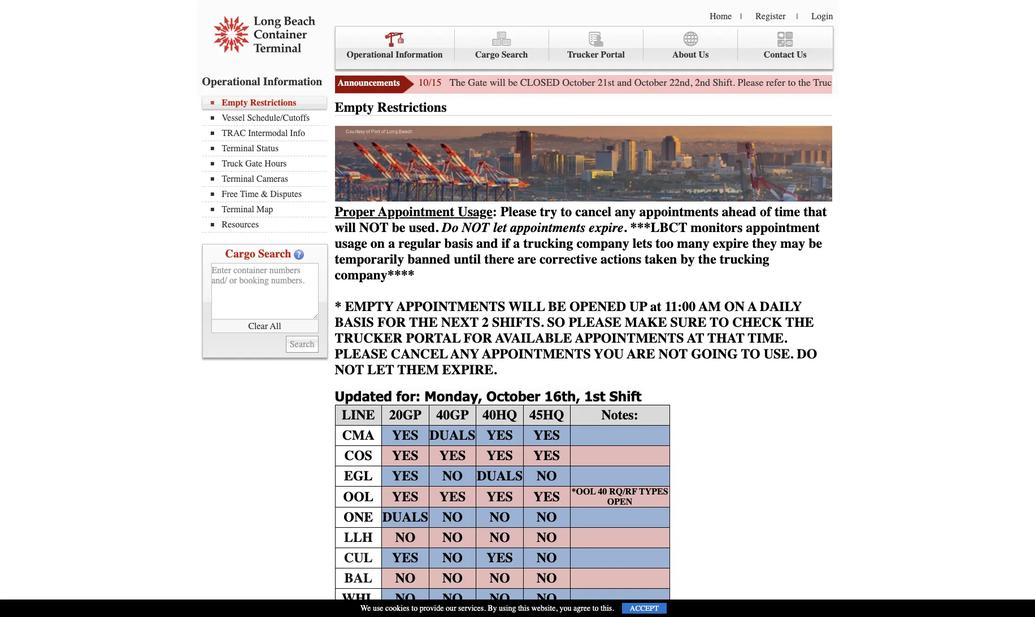 Task type: locate. For each thing, give the bounding box(es) containing it.
truck down trac
[[222, 159, 243, 169]]

0 vertical spatial truck
[[814, 76, 838, 89]]

1 vertical spatial search
[[258, 248, 291, 261]]

1 vertical spatial information
[[263, 75, 322, 88]]

status
[[257, 144, 279, 154]]

actions
[[601, 251, 642, 267]]

1 us from the left
[[699, 50, 709, 60]]

0 horizontal spatial empty
[[222, 98, 248, 108]]

line
[[342, 408, 375, 424]]

0 horizontal spatial search
[[258, 248, 291, 261]]

information up the 10/15
[[396, 50, 443, 60]]

cargo search inside menu bar
[[475, 50, 528, 60]]

trucking down the try
[[524, 236, 573, 251]]

for right details at the right top of page
[[1024, 76, 1036, 89]]

cargo search up closed
[[475, 50, 528, 60]]

for right basis
[[378, 315, 406, 331]]

terminal up the free
[[222, 174, 254, 184]]

empty restrictions vessel schedule/cutoffs trac intermodal info terminal status truck gate hours terminal cameras free time & disputes terminal map resources
[[222, 98, 310, 230]]

a
[[748, 299, 757, 315]]

october left 21st
[[563, 76, 595, 89]]

cargo search down resources link
[[225, 248, 291, 261]]

a right on
[[389, 236, 395, 251]]

.
[[624, 220, 627, 236]]

1 horizontal spatial empty
[[335, 100, 374, 115]]

cancel
[[576, 204, 612, 220]]

clear all
[[248, 321, 281, 332]]

expire
[[589, 220, 624, 236], [713, 236, 749, 251]]

cma
[[342, 428, 375, 444]]

1 vertical spatial the
[[699, 251, 717, 267]]

appointment
[[746, 220, 820, 236]]

bal
[[345, 571, 373, 587]]

trac
[[222, 128, 246, 139]]

2 vertical spatial duals
[[383, 510, 429, 526]]

monitors
[[691, 220, 743, 236]]

usage
[[458, 204, 493, 220]]

and right 21st
[[617, 76, 632, 89]]

hours up cameras
[[265, 159, 287, 169]]

| right home link
[[741, 12, 742, 21]]

let
[[493, 220, 507, 236]]

to right the try
[[561, 204, 572, 220]]

to left provide
[[412, 604, 418, 614]]

0 vertical spatial will
[[490, 76, 506, 89]]

we
[[361, 604, 371, 614]]

we use cookies to provide our services. by using this website, you agree to this.
[[361, 604, 614, 614]]

restrictions for empty restrictions vessel schedule/cutoffs trac intermodal info terminal status truck gate hours terminal cameras free time & disputes terminal map resources
[[250, 98, 297, 108]]

the right 'refer'
[[799, 76, 811, 89]]

0 vertical spatial to
[[710, 315, 730, 331]]

0 horizontal spatial us
[[699, 50, 709, 60]]

1 vertical spatial hours
[[265, 159, 287, 169]]

they
[[753, 236, 778, 251]]

portal
[[601, 50, 625, 60]]

will down the cargo search link
[[490, 76, 506, 89]]

1 the from the left
[[410, 315, 438, 331]]

0 horizontal spatial hours
[[265, 159, 287, 169]]

operational information up empty restrictions link
[[202, 75, 322, 88]]

information up empty restrictions link
[[263, 75, 322, 88]]

will inside : please try to cancel any appointments ahead of time that will not be used.
[[335, 220, 356, 236]]

0 horizontal spatial cargo
[[225, 248, 255, 261]]

1 horizontal spatial please
[[569, 315, 622, 331]]

of
[[760, 204, 772, 220]]

the up cancel
[[410, 315, 438, 331]]

1st
[[585, 388, 606, 405]]

0 horizontal spatial please
[[335, 346, 388, 362]]

you
[[560, 604, 572, 614]]

0 vertical spatial please
[[738, 76, 764, 89]]

2nd
[[695, 76, 711, 89]]

many
[[678, 236, 710, 251]]

0 horizontal spatial the
[[410, 315, 438, 331]]

the up do
[[786, 315, 814, 331]]

october up 40hq
[[487, 388, 541, 405]]

0 vertical spatial information
[[396, 50, 443, 60]]

to left this.
[[593, 604, 599, 614]]

0 vertical spatial search
[[502, 50, 528, 60]]

empty down announcements at left top
[[335, 100, 374, 115]]

appointments up too
[[640, 204, 719, 220]]

opened
[[570, 299, 626, 315]]

us right about
[[699, 50, 709, 60]]

1 vertical spatial please
[[335, 346, 388, 362]]

None submit
[[286, 336, 319, 353]]

1 vertical spatial terminal
[[222, 174, 254, 184]]

and left if
[[477, 236, 498, 251]]

accept button
[[622, 604, 667, 615]]

gate right the "the"
[[468, 76, 487, 89]]

45hq
[[530, 408, 564, 424]]

1 horizontal spatial to
[[742, 346, 761, 362]]

that
[[804, 204, 827, 220]]

lets
[[633, 236, 653, 251]]

and inside . ***lbct monitors appointment usage on a regular basis and if a trucking company lets too many expire they may be temporarily banned until there are corrective actions taken by the trucking company****
[[477, 236, 498, 251]]

be inside . ***lbct monitors appointment usage on a regular basis and if a trucking company lets too many expire they may be temporarily banned until there are corrective actions taken by the trucking company****
[[809, 236, 823, 251]]

1 horizontal spatial and
[[617, 76, 632, 89]]

1 horizontal spatial search
[[502, 50, 528, 60]]

october left 22nd,
[[635, 76, 667, 89]]

0 vertical spatial the
[[799, 76, 811, 89]]

1 vertical spatial truck
[[222, 159, 243, 169]]

appointments down shifts.
[[482, 346, 591, 362]]

2 horizontal spatial october
[[635, 76, 667, 89]]

0 horizontal spatial trucking
[[524, 236, 573, 251]]

0 horizontal spatial duals
[[383, 510, 429, 526]]

any
[[615, 204, 636, 220]]

appointments up corrective
[[510, 220, 586, 236]]

0 vertical spatial and
[[617, 76, 632, 89]]

search
[[502, 50, 528, 60], [258, 248, 291, 261]]

0 vertical spatial cargo
[[475, 50, 500, 60]]

october
[[563, 76, 595, 89], [635, 76, 667, 89], [487, 388, 541, 405]]

1 vertical spatial will
[[335, 220, 356, 236]]

1 horizontal spatial operational information
[[347, 50, 443, 60]]

be left closed
[[508, 76, 518, 89]]

empty for empty restrictions vessel schedule/cutoffs trac intermodal info terminal status truck gate hours terminal cameras free time & disputes terminal map resources
[[222, 98, 248, 108]]

truck gate hours link
[[211, 159, 326, 169]]

0 horizontal spatial restrictions
[[250, 98, 297, 108]]

1 horizontal spatial menu bar
[[335, 26, 834, 70]]

0 horizontal spatial menu bar
[[202, 97, 332, 233]]

please right the :
[[501, 204, 537, 220]]

1 horizontal spatial a
[[514, 236, 520, 251]]

0 horizontal spatial |
[[741, 12, 742, 21]]

resources link
[[211, 220, 326, 230]]

terminal down trac
[[222, 144, 254, 154]]

0 horizontal spatial operational
[[202, 75, 261, 88]]

0 vertical spatial terminal
[[222, 144, 254, 154]]

details
[[995, 76, 1021, 89]]

0 horizontal spatial truck
[[222, 159, 243, 169]]

search down resources link
[[258, 248, 291, 261]]

refer
[[767, 76, 786, 89]]

1 vertical spatial cargo
[[225, 248, 255, 261]]

:
[[493, 204, 497, 220]]

0 horizontal spatial operational information
[[202, 75, 322, 88]]

0 vertical spatial operational information
[[347, 50, 443, 60]]

20gp
[[389, 408, 422, 424]]

do
[[797, 346, 818, 362]]

operational
[[347, 50, 394, 60], [202, 75, 261, 88]]

disputes
[[270, 189, 302, 200]]

that
[[708, 331, 745, 346]]

duals
[[430, 428, 476, 444], [477, 469, 523, 485], [383, 510, 429, 526]]

1 terminal from the top
[[222, 144, 254, 154]]

am
[[699, 299, 721, 315]]

hours left web at the top of page
[[862, 76, 887, 89]]

appointments up por​tal
[[397, 299, 506, 315]]

hours inside empty restrictions vessel schedule/cutoffs trac intermodal info terminal status truck gate hours terminal cameras free time & disputes terminal map resources
[[265, 159, 287, 169]]

0 horizontal spatial please
[[501, 204, 537, 220]]

be
[[508, 76, 518, 89], [392, 220, 406, 236], [809, 236, 823, 251]]

11:00
[[665, 299, 696, 315]]

2 horizontal spatial duals
[[477, 469, 523, 485]]

a right if
[[514, 236, 520, 251]]

to left use.
[[742, 346, 761, 362]]

2 horizontal spatial be
[[809, 236, 823, 251]]

| left login link
[[797, 12, 798, 21]]

so
[[548, 315, 566, 331]]

1 horizontal spatial cargo
[[475, 50, 500, 60]]

announcements
[[338, 78, 400, 88]]

1 horizontal spatial expire
[[713, 236, 749, 251]]

to right at
[[710, 315, 730, 331]]

1 | from the left
[[741, 12, 742, 21]]

trucking down monitors
[[720, 251, 770, 267]]

0 horizontal spatial be
[[392, 220, 406, 236]]

0 horizontal spatial cargo search
[[225, 248, 291, 261]]

0 horizontal spatial will
[[335, 220, 356, 236]]

1 vertical spatial operational information
[[202, 75, 322, 88]]

basis
[[335, 315, 374, 331]]

0 vertical spatial operational
[[347, 50, 394, 60]]

1 horizontal spatial restrictions
[[378, 100, 447, 115]]

0 horizontal spatial gate
[[245, 159, 263, 169]]

truck right 'refer'
[[814, 76, 838, 89]]

0 vertical spatial duals
[[430, 428, 476, 444]]

further
[[945, 76, 973, 89]]

empty restrictions link
[[211, 98, 326, 108]]

empty restrictions
[[335, 100, 447, 115]]

operational information link
[[336, 29, 455, 61]]

one
[[344, 510, 373, 526]]

there
[[485, 251, 515, 267]]

1 horizontal spatial operational
[[347, 50, 394, 60]]

terminal up resources
[[222, 205, 254, 215]]

0 horizontal spatial for
[[931, 76, 942, 89]]

1 horizontal spatial please
[[738, 76, 764, 89]]

us right contact
[[797, 50, 807, 60]]

2
[[482, 315, 489, 331]]

please inside : please try to cancel any appointments ahead of time that will not be used.
[[501, 204, 537, 220]]

banned
[[408, 251, 451, 267]]

empty
[[345, 299, 394, 315]]

0 horizontal spatial and
[[477, 236, 498, 251]]

1 vertical spatial cargo search
[[225, 248, 291, 261]]

please up you
[[569, 315, 622, 331]]

operational information up announcements at left top
[[347, 50, 443, 60]]

0 horizontal spatial the
[[699, 251, 717, 267]]

menu bar
[[335, 26, 834, 70], [202, 97, 332, 233]]

1 horizontal spatial us
[[797, 50, 807, 60]]

services.
[[459, 604, 486, 614]]

will left on
[[335, 220, 356, 236]]

1 horizontal spatial for
[[1024, 76, 1036, 89]]

and
[[617, 76, 632, 89], [477, 236, 498, 251]]

web
[[889, 76, 906, 89]]

1 horizontal spatial be
[[508, 76, 518, 89]]

cargo
[[475, 50, 500, 60], [225, 248, 255, 261]]

0 vertical spatial hours
[[862, 76, 887, 89]]

company****
[[335, 267, 415, 283]]

operational information
[[347, 50, 443, 60], [202, 75, 322, 88]]

1 vertical spatial menu bar
[[202, 97, 332, 233]]

operational up announcements at left top
[[347, 50, 394, 60]]

1 vertical spatial and
[[477, 236, 498, 251]]

us for about us
[[699, 50, 709, 60]]

2 vertical spatial terminal
[[222, 205, 254, 215]]

empty up the vessel
[[222, 98, 248, 108]]

***lbct
[[631, 220, 688, 236]]

terminal cameras link
[[211, 174, 326, 184]]

gate down status
[[245, 159, 263, 169]]

next
[[441, 315, 479, 331]]

gate left web at the top of page
[[840, 76, 859, 89]]

1 vertical spatial please
[[501, 204, 537, 220]]

1 vertical spatial to
[[742, 346, 761, 362]]

rq/rf
[[610, 487, 638, 497]]

appointments
[[640, 204, 719, 220], [510, 220, 586, 236]]

the right by
[[699, 251, 717, 267]]

2 us from the left
[[797, 50, 807, 60]]

a
[[389, 236, 395, 251], [514, 236, 520, 251]]

1 horizontal spatial the
[[786, 315, 814, 331]]

restrictions up vessel schedule/cutoffs link
[[250, 98, 297, 108]]

for up expire.
[[464, 331, 493, 346]]

1 horizontal spatial cargo search
[[475, 50, 528, 60]]

please left 'refer'
[[738, 76, 764, 89]]

0 vertical spatial menu bar
[[335, 26, 834, 70]]

search up closed
[[502, 50, 528, 60]]

terminal status link
[[211, 144, 326, 154]]

1 horizontal spatial |
[[797, 12, 798, 21]]

please down basis
[[335, 346, 388, 362]]

all
[[270, 321, 281, 332]]

not up temporarily
[[359, 220, 389, 236]]

be left used.
[[392, 220, 406, 236]]

operational up the vessel
[[202, 75, 261, 88]]

restrictions down the 10/15
[[378, 100, 447, 115]]

menu bar containing operational information
[[335, 26, 834, 70]]

1 horizontal spatial appointments
[[640, 204, 719, 220]]

trac intermodal info link
[[211, 128, 326, 139]]

0 horizontal spatial information
[[263, 75, 322, 88]]

1 horizontal spatial truck
[[814, 76, 838, 89]]

restrictions inside empty restrictions vessel schedule/cutoffs trac intermodal info terminal status truck gate hours terminal cameras free time & disputes terminal map resources
[[250, 98, 297, 108]]

0 vertical spatial cargo search
[[475, 50, 528, 60]]

be
[[548, 299, 566, 315]]

truck inside empty restrictions vessel schedule/cutoffs trac intermodal info terminal status truck gate hours terminal cameras free time & disputes terminal map resources
[[222, 159, 243, 169]]

empty inside empty restrictions vessel schedule/cutoffs trac intermodal info terminal status truck gate hours terminal cameras free time & disputes terminal map resources
[[222, 98, 248, 108]]

1 horizontal spatial information
[[396, 50, 443, 60]]

restrictions
[[250, 98, 297, 108], [378, 100, 447, 115]]

updated for: monday, october 16th, 1st shift
[[335, 388, 642, 405]]

0 horizontal spatial a
[[389, 236, 395, 251]]

be right may
[[809, 236, 823, 251]]

to right 'refer'
[[788, 76, 796, 89]]

trucking
[[524, 236, 573, 251], [720, 251, 770, 267]]

be inside : please try to cancel any appointments ahead of time that will not be used.
[[392, 220, 406, 236]]

1 horizontal spatial duals
[[430, 428, 476, 444]]

for right page at the top
[[931, 76, 942, 89]]



Task type: describe. For each thing, give the bounding box(es) containing it.
login
[[812, 11, 834, 21]]

vessel schedule/cutoffs link
[[211, 113, 326, 123]]

you
[[594, 346, 624, 362]]

do
[[442, 220, 459, 236]]

expire.
[[442, 362, 497, 378]]

1 horizontal spatial for
[[464, 331, 493, 346]]

2 | from the left
[[797, 12, 798, 21]]

home link
[[710, 11, 732, 21]]

2 terminal from the top
[[222, 174, 254, 184]]

1 horizontal spatial trucking
[[720, 251, 770, 267]]

the inside . ***lbct monitors appointment usage on a regular basis and if a trucking company lets too many expire they may be temporarily banned until there are corrective actions taken by the trucking company****
[[699, 251, 717, 267]]

updated
[[335, 388, 392, 405]]

1 horizontal spatial october
[[563, 76, 595, 89]]

provide
[[420, 604, 444, 614]]

us for contact us
[[797, 50, 807, 60]]

website,
[[532, 604, 558, 614]]

2 the from the left
[[786, 315, 814, 331]]

try
[[540, 204, 558, 220]]

contact us link
[[739, 29, 833, 61]]

to inside : please try to cancel any appointments ahead of time that will not be used.
[[561, 204, 572, 220]]

: please try to cancel any appointments ahead of time that will not be used.
[[335, 204, 827, 236]]

appointment
[[378, 204, 455, 220]]

operational inside menu bar
[[347, 50, 394, 60]]

contact us
[[764, 50, 807, 60]]

accept
[[630, 605, 659, 613]]

0 horizontal spatial appointments
[[510, 220, 586, 236]]

1 horizontal spatial the
[[799, 76, 811, 89]]

daily
[[760, 299, 802, 315]]

taken
[[645, 251, 678, 267]]

cargo search link
[[455, 29, 549, 61]]

0 horizontal spatial expire
[[589, 220, 624, 236]]

company
[[577, 236, 630, 251]]

clear
[[248, 321, 268, 332]]

information inside menu bar
[[396, 50, 443, 60]]

used.
[[409, 220, 439, 236]]

empty for empty restrictions
[[335, 100, 374, 115]]

at
[[651, 299, 662, 315]]

ahead
[[722, 204, 757, 220]]

make
[[625, 315, 667, 331]]

not up updated
[[335, 362, 364, 378]]

1 horizontal spatial will
[[490, 76, 506, 89]]

for:
[[396, 388, 421, 405]]

expire inside . ***lbct monitors appointment usage on a regular basis and if a trucking company lets too many expire they may be temporarily banned until there are corrective actions taken by the trucking company****
[[713, 236, 749, 251]]

2 horizontal spatial gate
[[840, 76, 859, 89]]

using
[[499, 604, 516, 614]]

1 vertical spatial operational
[[202, 75, 261, 88]]

cul
[[344, 551, 373, 567]]

appointments inside : please try to cancel any appointments ahead of time that will not be used.
[[640, 204, 719, 220]]

cameras
[[257, 174, 288, 184]]

1 for from the left
[[931, 76, 942, 89]]

0 vertical spatial please
[[569, 315, 622, 331]]

*ool 40 rq/rf types open
[[572, 487, 669, 507]]

this.
[[601, 604, 614, 614]]

cos
[[345, 448, 373, 464]]

operational information inside menu bar
[[347, 50, 443, 60]]

trucker portal
[[568, 50, 625, 60]]

going
[[692, 346, 738, 362]]

​whl
[[342, 591, 375, 607]]

* empty appointments will be opened up at 11:00 am on a daily basis for the next 2 shifts.  so please make sure to check the trucker por​tal for available appointments at that time. please cancel any appointments you are not going to use.  do not let them expire.
[[335, 299, 818, 378]]

if
[[502, 236, 510, 251]]

check
[[733, 315, 783, 331]]

not left let
[[462, 220, 490, 236]]

​​no
[[537, 571, 557, 587]]

1 horizontal spatial hours
[[862, 76, 887, 89]]

shift
[[610, 388, 642, 405]]

temporarily
[[335, 251, 404, 267]]

menu bar containing empty restrictions
[[202, 97, 332, 233]]

login link
[[812, 11, 834, 21]]

free
[[222, 189, 238, 200]]

may
[[781, 236, 806, 251]]

0 horizontal spatial for
[[378, 315, 406, 331]]

use.
[[764, 346, 794, 362]]

until
[[454, 251, 481, 267]]

map
[[257, 205, 273, 215]]

closed
[[520, 76, 560, 89]]

2 a from the left
[[514, 236, 520, 251]]

restrictions for empty restrictions
[[378, 100, 447, 115]]

time
[[775, 204, 801, 220]]

agree
[[574, 604, 591, 614]]

at
[[687, 331, 705, 346]]

10/15
[[419, 76, 442, 89]]

3 terminal from the top
[[222, 205, 254, 215]]

1 vertical spatial duals
[[477, 469, 523, 485]]

not right are at the bottom
[[659, 346, 688, 362]]

our
[[446, 604, 457, 614]]

. ***lbct monitors appointment usage on a regular basis and if a trucking company lets too many expire they may be temporarily banned until there are corrective actions taken by the trucking company****
[[335, 220, 823, 283]]

0 horizontal spatial october
[[487, 388, 541, 405]]

0 horizontal spatial to
[[710, 315, 730, 331]]

not inside : please try to cancel any appointments ahead of time that will not be used.
[[359, 220, 389, 236]]

gate inside empty restrictions vessel schedule/cutoffs trac intermodal info terminal status truck gate hours terminal cameras free time & disputes terminal map resources
[[245, 159, 263, 169]]

Enter container numbers and/ or booking numbers.  text field
[[211, 263, 319, 320]]

notes:
[[602, 408, 639, 424]]

any
[[451, 346, 480, 362]]

1 horizontal spatial gate
[[468, 76, 487, 89]]

16th,
[[545, 388, 581, 405]]

egl
[[344, 469, 373, 485]]

about
[[673, 50, 697, 60]]

1 a from the left
[[389, 236, 395, 251]]

shift.
[[713, 76, 736, 89]]

usage
[[335, 236, 367, 251]]

time.
[[748, 331, 788, 346]]

appointments down up
[[575, 331, 684, 346]]

sure
[[671, 315, 707, 331]]

are
[[627, 346, 656, 362]]

page
[[909, 76, 928, 89]]

by
[[681, 251, 695, 267]]

register
[[756, 11, 786, 21]]

them
[[398, 362, 439, 378]]

2 for from the left
[[1024, 76, 1036, 89]]

corrective
[[540, 251, 598, 267]]

register link
[[756, 11, 786, 21]]

search inside menu bar
[[502, 50, 528, 60]]

gate
[[975, 76, 992, 89]]

cargo inside menu bar
[[475, 50, 500, 60]]

vessel
[[222, 113, 245, 123]]



Task type: vqa. For each thing, say whether or not it's contained in the screenshot.


